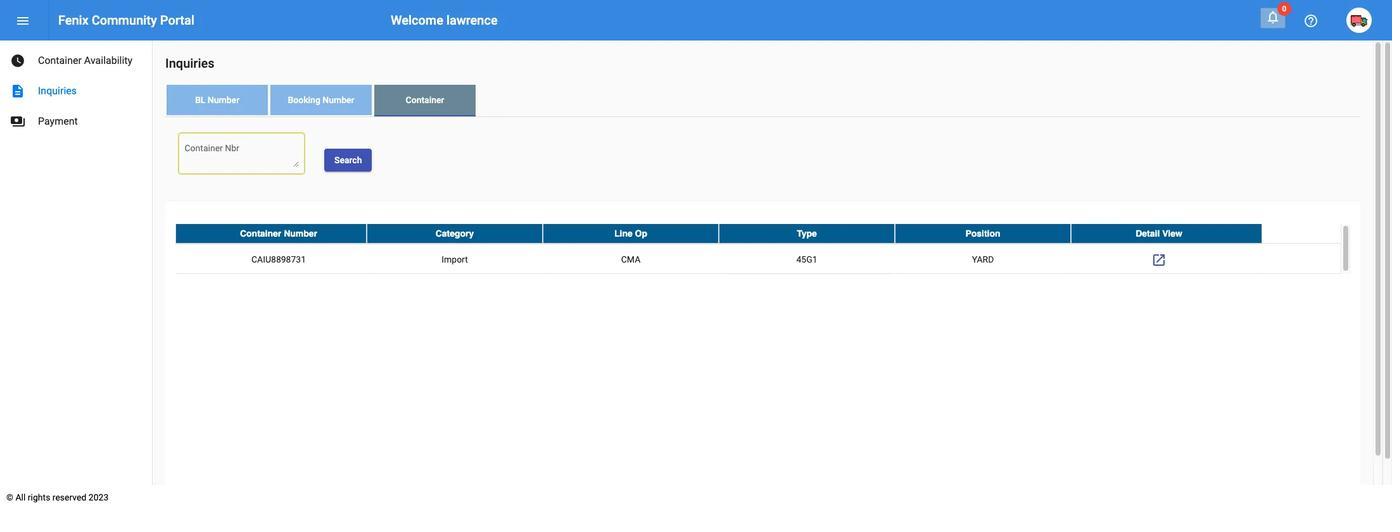 Task type: vqa. For each thing, say whether or not it's contained in the screenshot.
the Nov-
no



Task type: locate. For each thing, give the bounding box(es) containing it.
no color image containing watch_later
[[10, 53, 25, 68]]

reserved
[[52, 493, 86, 503]]

2 vertical spatial no color image
[[1152, 253, 1167, 268]]

position column header
[[895, 224, 1072, 243]]

no color image down the description
[[10, 114, 25, 129]]

inquiries
[[165, 56, 215, 71], [38, 85, 77, 97]]

container number column header
[[176, 224, 367, 243]]

0 vertical spatial inquiries
[[165, 56, 215, 71]]

number inside column header
[[284, 229, 318, 239]]

number right bl
[[208, 95, 240, 105]]

no color image inside open_in_new button
[[1152, 253, 1167, 268]]

number for container number
[[284, 229, 318, 239]]

0 vertical spatial no color image
[[15, 13, 30, 29]]

navigation
[[0, 41, 152, 137]]

no color image
[[15, 13, 30, 29], [10, 53, 25, 68], [1152, 253, 1167, 268]]

no color image right notifications_none popup button
[[1304, 13, 1319, 29]]

container for container number
[[240, 229, 282, 239]]

no color image down detail view
[[1152, 253, 1167, 268]]

container inside navigation
[[38, 55, 82, 67]]

open_in_new button
[[1147, 247, 1172, 272]]

community
[[92, 13, 157, 28]]

no color image down 'watch_later'
[[10, 84, 25, 99]]

2 horizontal spatial container
[[406, 95, 445, 105]]

number for bl number
[[208, 95, 240, 105]]

inquiries inside navigation
[[38, 85, 77, 97]]

number
[[208, 95, 240, 105], [323, 95, 355, 105], [284, 229, 318, 239]]

line
[[615, 229, 633, 239]]

no color image containing payments
[[10, 114, 25, 129]]

container number
[[240, 229, 318, 239]]

type column header
[[719, 224, 895, 243]]

notifications_none button
[[1261, 8, 1286, 29]]

© all rights reserved 2023
[[6, 493, 109, 503]]

no color image
[[1266, 10, 1281, 25], [1304, 13, 1319, 29], [10, 84, 25, 99], [10, 114, 25, 129]]

caiu8898731
[[252, 255, 306, 265]]

category column header
[[367, 224, 543, 243]]

row
[[176, 224, 1342, 244]]

detail
[[1136, 229, 1161, 239]]

no color image containing open_in_new
[[1152, 253, 1167, 268]]

container inside column header
[[240, 229, 282, 239]]

help_outline
[[1304, 13, 1319, 29]]

container
[[38, 55, 82, 67], [406, 95, 445, 105], [240, 229, 282, 239]]

help_outline button
[[1299, 8, 1325, 33]]

45g1
[[797, 255, 818, 265]]

category
[[436, 229, 474, 239]]

0 horizontal spatial number
[[208, 95, 240, 105]]

no color image left help_outline popup button
[[1266, 10, 1281, 25]]

1 horizontal spatial inquiries
[[165, 56, 215, 71]]

portal
[[160, 13, 194, 28]]

open_in_new
[[1152, 253, 1167, 268]]

2 horizontal spatial number
[[323, 95, 355, 105]]

type
[[797, 229, 817, 239]]

0 horizontal spatial inquiries
[[38, 85, 77, 97]]

watch_later
[[10, 53, 25, 68]]

number right booking
[[323, 95, 355, 105]]

1 horizontal spatial container
[[240, 229, 282, 239]]

0 vertical spatial container
[[38, 55, 82, 67]]

no color image containing help_outline
[[1304, 13, 1319, 29]]

payment
[[38, 115, 78, 127]]

inquiries up bl
[[165, 56, 215, 71]]

no color image containing menu
[[15, 13, 30, 29]]

container availability
[[38, 55, 133, 67]]

1 vertical spatial container
[[406, 95, 445, 105]]

None text field
[[185, 144, 299, 167]]

no color image inside navigation
[[10, 53, 25, 68]]

no color image containing notifications_none
[[1266, 10, 1281, 25]]

view
[[1163, 229, 1183, 239]]

1 vertical spatial inquiries
[[38, 85, 77, 97]]

no color image up the description
[[10, 53, 25, 68]]

booking number
[[288, 95, 355, 105]]

1 horizontal spatial number
[[284, 229, 318, 239]]

no color image for 'menu' button
[[15, 13, 30, 29]]

no color image up 'watch_later'
[[15, 13, 30, 29]]

number up caiu8898731 on the left of page
[[284, 229, 318, 239]]

inquiries up payment
[[38, 85, 77, 97]]

0 horizontal spatial container
[[38, 55, 82, 67]]

welcome lawrence
[[391, 13, 498, 28]]

2 vertical spatial container
[[240, 229, 282, 239]]

detail view
[[1136, 229, 1183, 239]]

welcome
[[391, 13, 444, 28]]

no color image inside 'menu' button
[[15, 13, 30, 29]]

detail view column header
[[1072, 224, 1263, 243]]

1 vertical spatial no color image
[[10, 53, 25, 68]]



Task type: describe. For each thing, give the bounding box(es) containing it.
no color image for open_in_new button
[[1152, 253, 1167, 268]]

bl number tab panel
[[165, 117, 1361, 511]]

op
[[635, 229, 648, 239]]

rights
[[28, 493, 50, 503]]

open_in_new grid
[[176, 224, 1351, 276]]

line op column header
[[543, 224, 719, 243]]

lawrence
[[447, 13, 498, 28]]

line op
[[615, 229, 648, 239]]

fenix
[[58, 13, 89, 28]]

bl
[[195, 95, 206, 105]]

availability
[[84, 55, 133, 67]]

search button
[[324, 149, 372, 172]]

2023
[[89, 493, 109, 503]]

import
[[442, 255, 468, 265]]

menu button
[[10, 8, 35, 33]]

all
[[15, 493, 26, 503]]

fenix community portal
[[58, 13, 194, 28]]

container for container
[[406, 95, 445, 105]]

position
[[966, 229, 1001, 239]]

notifications_none
[[1266, 10, 1281, 25]]

payments
[[10, 114, 25, 129]]

search
[[335, 155, 362, 165]]

booking
[[288, 95, 321, 105]]

©
[[6, 493, 13, 503]]

booking number tab panel
[[165, 117, 1361, 511]]

yard
[[973, 255, 995, 265]]

no color image inside notifications_none popup button
[[1266, 10, 1281, 25]]

cma
[[622, 255, 641, 265]]

number for booking number
[[323, 95, 355, 105]]

bl number
[[195, 95, 240, 105]]

no color image inside help_outline popup button
[[1304, 13, 1319, 29]]

row containing container number
[[176, 224, 1342, 244]]

description
[[10, 84, 25, 99]]

navigation containing watch_later
[[0, 41, 152, 137]]

no color image containing description
[[10, 84, 25, 99]]

open_in_new row
[[176, 244, 1342, 276]]

menu
[[15, 13, 30, 29]]

container for container availability
[[38, 55, 82, 67]]



